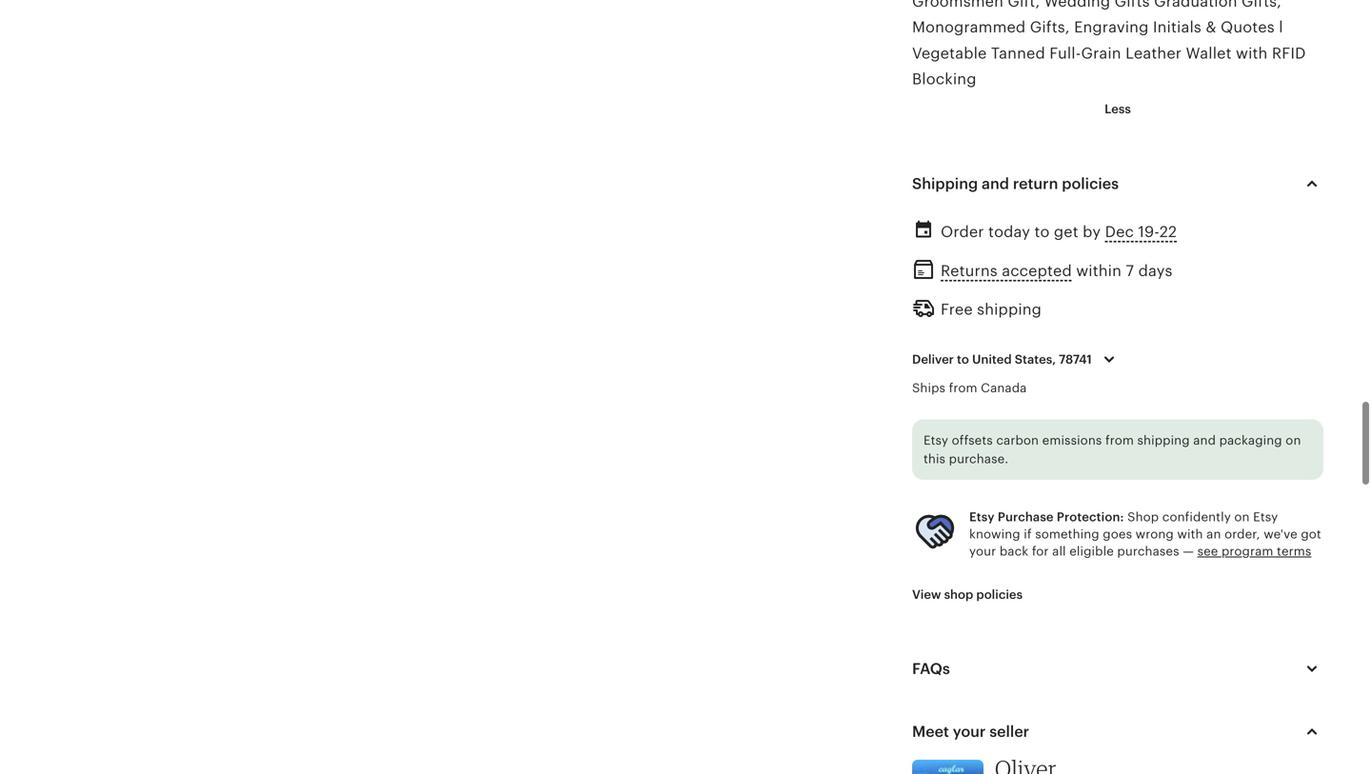 Task type: vqa. For each thing, say whether or not it's contained in the screenshot.
carbon
yes



Task type: locate. For each thing, give the bounding box(es) containing it.
1 horizontal spatial and
[[1193, 433, 1216, 448]]

on
[[1286, 433, 1301, 448], [1235, 510, 1250, 524]]

and left return
[[982, 175, 1009, 192]]

goes
[[1103, 527, 1132, 541]]

2 horizontal spatial etsy
[[1253, 510, 1278, 524]]

on right packaging
[[1286, 433, 1301, 448]]

etsy inside etsy offsets carbon emissions from shipping and packaging on this purchase.
[[924, 433, 949, 448]]

shop
[[944, 587, 973, 602]]

on inside shop confidently on etsy knowing if something goes wrong with an order, we've got your back for all eligible purchases —
[[1235, 510, 1250, 524]]

1 vertical spatial your
[[953, 723, 986, 740]]

returns accepted within 7 days
[[941, 262, 1173, 280]]

1 vertical spatial on
[[1235, 510, 1250, 524]]

an
[[1207, 527, 1221, 541]]

1 horizontal spatial policies
[[1062, 175, 1119, 192]]

policies up by
[[1062, 175, 1119, 192]]

shipping
[[977, 301, 1042, 318], [1138, 433, 1190, 448]]

we've
[[1264, 527, 1298, 541]]

1 horizontal spatial on
[[1286, 433, 1301, 448]]

to left united
[[957, 352, 969, 366]]

0 vertical spatial your
[[969, 544, 996, 559]]

1 vertical spatial to
[[957, 352, 969, 366]]

policies right shop
[[976, 587, 1023, 602]]

and left packaging
[[1193, 433, 1216, 448]]

0 vertical spatial on
[[1286, 433, 1301, 448]]

1 horizontal spatial from
[[1106, 433, 1134, 448]]

view
[[912, 587, 941, 602]]

see program terms
[[1198, 544, 1312, 559]]

0 horizontal spatial to
[[957, 352, 969, 366]]

etsy up knowing
[[969, 510, 995, 524]]

0 horizontal spatial from
[[949, 381, 978, 395]]

etsy inside shop confidently on etsy knowing if something goes wrong with an order, we've got your back for all eligible purchases —
[[1253, 510, 1278, 524]]

shipping down returns accepted button
[[977, 301, 1042, 318]]

within
[[1076, 262, 1122, 280]]

1 vertical spatial shipping
[[1138, 433, 1190, 448]]

returns accepted button
[[941, 257, 1072, 285]]

returns
[[941, 262, 998, 280]]

see program terms link
[[1198, 544, 1312, 559]]

program
[[1222, 544, 1274, 559]]

etsy up this
[[924, 433, 949, 448]]

from right emissions
[[1106, 433, 1134, 448]]

eligible
[[1070, 544, 1114, 559]]

etsy up we've on the bottom right of the page
[[1253, 510, 1278, 524]]

dec 19-22 button
[[1105, 218, 1177, 246]]

1 vertical spatial policies
[[976, 587, 1023, 602]]

got
[[1301, 527, 1322, 541]]

with
[[1177, 527, 1203, 541]]

by
[[1083, 223, 1101, 240]]

less button
[[1091, 92, 1145, 127]]

all
[[1052, 544, 1066, 559]]

to left get
[[1035, 223, 1050, 240]]

1 horizontal spatial to
[[1035, 223, 1050, 240]]

and inside shipping and return policies dropdown button
[[982, 175, 1009, 192]]

0 vertical spatial policies
[[1062, 175, 1119, 192]]

confidently
[[1163, 510, 1231, 524]]

something
[[1035, 527, 1100, 541]]

order
[[941, 223, 984, 240]]

from right ships
[[949, 381, 978, 395]]

0 horizontal spatial policies
[[976, 587, 1023, 602]]

0 horizontal spatial on
[[1235, 510, 1250, 524]]

and
[[982, 175, 1009, 192], [1193, 433, 1216, 448]]

meet
[[912, 723, 949, 740]]

policies
[[1062, 175, 1119, 192], [976, 587, 1023, 602]]

this
[[924, 452, 946, 466]]

0 vertical spatial shipping
[[977, 301, 1042, 318]]

1 vertical spatial from
[[1106, 433, 1134, 448]]

0 vertical spatial from
[[949, 381, 978, 395]]

—
[[1183, 544, 1194, 559]]

0 horizontal spatial shipping
[[977, 301, 1042, 318]]

shop
[[1128, 510, 1159, 524]]

from
[[949, 381, 978, 395], [1106, 433, 1134, 448]]

faqs button
[[895, 646, 1341, 692]]

policies inside button
[[976, 587, 1023, 602]]

shipping and return policies button
[[895, 161, 1341, 207]]

your down knowing
[[969, 544, 996, 559]]

etsy
[[924, 433, 949, 448], [969, 510, 995, 524], [1253, 510, 1278, 524]]

78741
[[1059, 352, 1092, 366]]

0 vertical spatial and
[[982, 175, 1009, 192]]

meet your seller button
[[895, 709, 1341, 755]]

to inside dropdown button
[[957, 352, 969, 366]]

faqs
[[912, 660, 950, 678]]

offsets
[[952, 433, 993, 448]]

canada
[[981, 381, 1027, 395]]

return
[[1013, 175, 1058, 192]]

emissions
[[1042, 433, 1102, 448]]

shipping up shop
[[1138, 433, 1190, 448]]

ships
[[912, 381, 946, 395]]

view shop policies button
[[898, 577, 1037, 612]]

1 horizontal spatial shipping
[[1138, 433, 1190, 448]]

1 vertical spatial and
[[1193, 433, 1216, 448]]

dec
[[1105, 223, 1134, 240]]

order,
[[1225, 527, 1260, 541]]

on up "order,"
[[1235, 510, 1250, 524]]

purchase
[[998, 510, 1054, 524]]

your
[[969, 544, 996, 559], [953, 723, 986, 740]]

0 horizontal spatial etsy
[[924, 433, 949, 448]]

to
[[1035, 223, 1050, 240], [957, 352, 969, 366]]

your right meet
[[953, 723, 986, 740]]

0 horizontal spatial and
[[982, 175, 1009, 192]]

22
[[1160, 223, 1177, 240]]

states,
[[1015, 352, 1056, 366]]

days
[[1139, 262, 1173, 280]]

1 horizontal spatial etsy
[[969, 510, 995, 524]]



Task type: describe. For each thing, give the bounding box(es) containing it.
deliver to united states, 78741 button
[[898, 339, 1135, 379]]

purchases
[[1117, 544, 1180, 559]]

back
[[1000, 544, 1029, 559]]

view shop policies
[[912, 587, 1023, 602]]

19-
[[1138, 223, 1160, 240]]

free shipping
[[941, 301, 1042, 318]]

terms
[[1277, 544, 1312, 559]]

get
[[1054, 223, 1079, 240]]

and inside etsy offsets carbon emissions from shipping and packaging on this purchase.
[[1193, 433, 1216, 448]]

today
[[988, 223, 1030, 240]]

see
[[1198, 544, 1218, 559]]

etsy offsets carbon emissions from shipping and packaging on this purchase.
[[924, 433, 1301, 466]]

deliver to united states, 78741
[[912, 352, 1092, 366]]

etsy for etsy purchase protection:
[[969, 510, 995, 524]]

0 vertical spatial to
[[1035, 223, 1050, 240]]

less
[[1105, 102, 1131, 116]]

shipping inside etsy offsets carbon emissions from shipping and packaging on this purchase.
[[1138, 433, 1190, 448]]

order today to get by dec 19-22
[[941, 223, 1177, 240]]

deliver
[[912, 352, 954, 366]]

etsy for etsy offsets carbon emissions from shipping and packaging on this purchase.
[[924, 433, 949, 448]]

your inside shop confidently on etsy knowing if something goes wrong with an order, we've got your back for all eligible purchases —
[[969, 544, 996, 559]]

protection:
[[1057, 510, 1124, 524]]

shipping
[[912, 175, 978, 192]]

from inside etsy offsets carbon emissions from shipping and packaging on this purchase.
[[1106, 433, 1134, 448]]

purchase.
[[949, 452, 1009, 466]]

your inside dropdown button
[[953, 723, 986, 740]]

accepted
[[1002, 262, 1072, 280]]

wrong
[[1136, 527, 1174, 541]]

7
[[1126, 262, 1134, 280]]

packaging
[[1219, 433, 1282, 448]]

carbon
[[996, 433, 1039, 448]]

policies inside dropdown button
[[1062, 175, 1119, 192]]

united
[[972, 352, 1012, 366]]

free
[[941, 301, 973, 318]]

knowing
[[969, 527, 1021, 541]]

if
[[1024, 527, 1032, 541]]

shop confidently on etsy knowing if something goes wrong with an order, we've got your back for all eligible purchases —
[[969, 510, 1322, 559]]

etsy purchase protection:
[[969, 510, 1124, 524]]

on inside etsy offsets carbon emissions from shipping and packaging on this purchase.
[[1286, 433, 1301, 448]]

shipping and return policies
[[912, 175, 1119, 192]]

meet your seller
[[912, 723, 1029, 740]]

for
[[1032, 544, 1049, 559]]

ships from canada
[[912, 381, 1027, 395]]

seller
[[990, 723, 1029, 740]]



